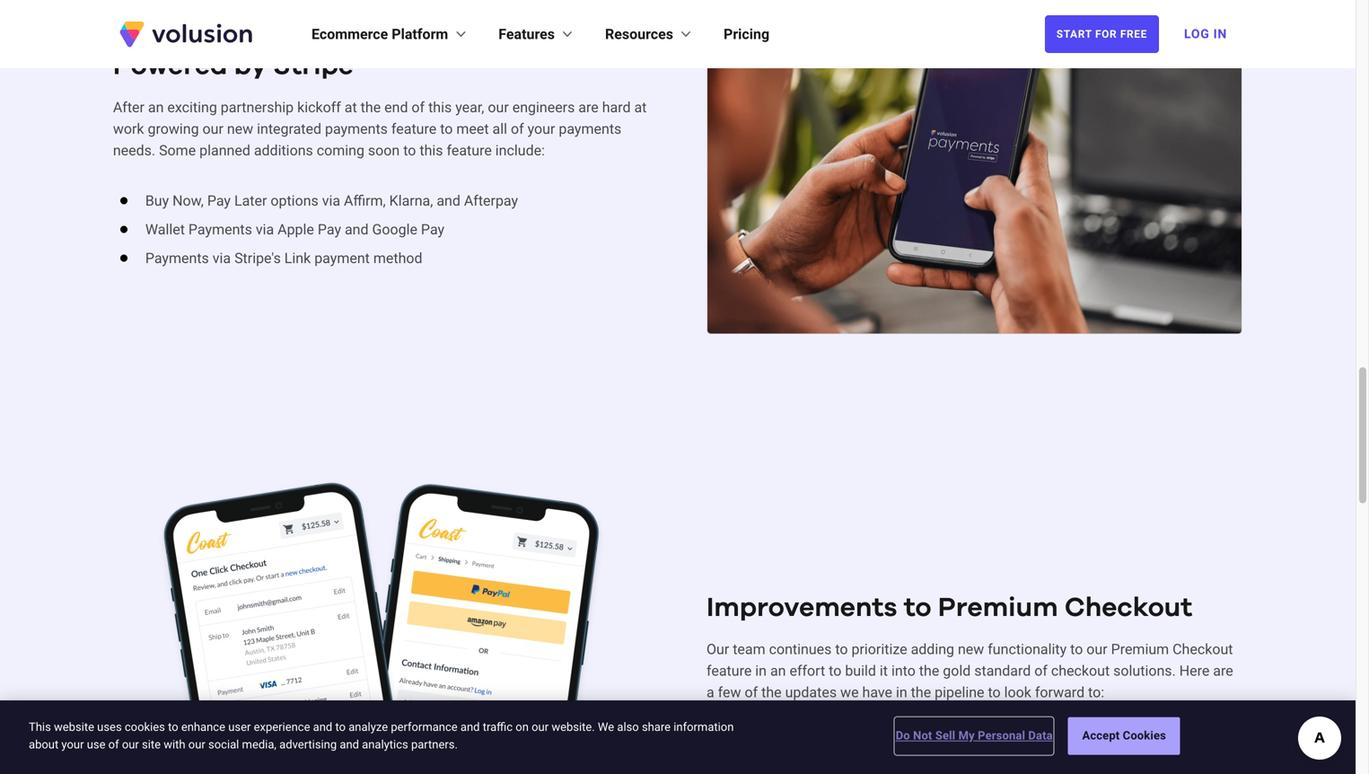 Task type: vqa. For each thing, say whether or not it's contained in the screenshot.
EXCEEDS
no



Task type: locate. For each thing, give the bounding box(es) containing it.
1 horizontal spatial in
[[896, 684, 908, 701]]

are left hard
[[579, 99, 599, 116]]

do not sell my personal data
[[896, 729, 1053, 743]]

premium up solutions.
[[1112, 641, 1170, 658]]

pay down klarna,
[[421, 221, 445, 238]]

new
[[227, 120, 253, 137], [958, 641, 985, 658]]

accept
[[1083, 729, 1120, 743]]

coming
[[317, 142, 365, 159]]

1 vertical spatial payments
[[189, 221, 252, 238]]

0 horizontal spatial premium
[[938, 595, 1059, 622]]

to up checkout
[[1071, 641, 1084, 658]]

via left stripe's
[[213, 250, 231, 267]]

and
[[437, 192, 461, 209], [345, 221, 369, 238], [313, 720, 333, 734], [461, 720, 480, 734], [340, 738, 359, 751]]

this right soon
[[420, 142, 443, 159]]

alignment
[[998, 734, 1062, 751]]

via up stripe's
[[256, 221, 274, 238]]

1 horizontal spatial new
[[958, 641, 985, 658]]

at right kickoff
[[345, 99, 357, 116]]

1 at from the left
[[345, 99, 357, 116]]

accept cookies
[[1083, 729, 1167, 743]]

some
[[159, 142, 196, 159]]

0 vertical spatial new
[[227, 120, 253, 137]]

an inside after an exciting partnership kickoff at the end of this year, our engineers are hard at work growing our new integrated payments feature to meet all of your payments needs. some planned additions coming soon to this feature include:
[[148, 99, 164, 116]]

advertising
[[279, 738, 337, 751]]

payments down later
[[189, 221, 252, 238]]

checkout up solutions.
[[1065, 595, 1193, 622]]

options
[[271, 192, 319, 209]]

our left site on the bottom left of page
[[122, 738, 139, 751]]

feature
[[392, 120, 437, 137], [447, 142, 492, 159], [707, 662, 752, 679]]

effort
[[790, 662, 826, 679]]

the inside after an exciting partnership kickoff at the end of this year, our engineers are hard at work growing our new integrated payments feature to meet all of your payments needs. some planned additions coming soon to this feature include:
[[361, 99, 381, 116]]

0 horizontal spatial your
[[61, 738, 84, 751]]

a
[[707, 684, 715, 701]]

payments up year,
[[409, 20, 543, 47]]

at right hard
[[635, 99, 647, 116]]

2 vertical spatial payments
[[145, 250, 209, 267]]

0 horizontal spatial an
[[148, 99, 164, 116]]

standard
[[975, 662, 1031, 679]]

1 vertical spatial feature
[[447, 142, 492, 159]]

to up adding
[[904, 595, 932, 622]]

prioritize
[[852, 641, 908, 658]]

our down enhance
[[188, 738, 206, 751]]

the
[[361, 99, 381, 116], [920, 662, 940, 679], [762, 684, 782, 701], [911, 684, 932, 701]]

0 vertical spatial are
[[579, 99, 599, 116]]

payments up coming
[[325, 120, 388, 137]]

new up gold
[[958, 641, 985, 658]]

0 horizontal spatial are
[[579, 99, 599, 116]]

2 vertical spatial via
[[213, 250, 231, 267]]

additions
[[254, 142, 313, 159]]

pay down 'buy now, pay later options via affirm, klarna, and afterpay'
[[318, 221, 341, 238]]

checkout up here
[[1173, 641, 1234, 658]]

pricing link
[[724, 23, 770, 45]]

customizations
[[774, 734, 872, 751]]

are
[[579, 99, 599, 116], [1214, 662, 1234, 679]]

new up planned
[[227, 120, 253, 137]]

in down team
[[756, 662, 767, 679]]

via left affirm,
[[322, 192, 340, 209]]

stripe's
[[234, 250, 281, 267]]

1 horizontal spatial your
[[528, 120, 555, 137]]

to
[[440, 120, 453, 137], [403, 142, 416, 159], [904, 595, 932, 622], [836, 641, 848, 658], [1071, 641, 1084, 658], [829, 662, 842, 679], [988, 684, 1001, 701], [168, 720, 178, 734], [335, 720, 346, 734]]

personal
[[978, 729, 1026, 743]]

1 payments from the left
[[325, 120, 388, 137]]

pay
[[207, 192, 231, 209], [318, 221, 341, 238], [421, 221, 445, 238]]

this
[[29, 720, 51, 734]]

0 vertical spatial premium
[[938, 595, 1059, 622]]

our up checkout
[[1087, 641, 1108, 658]]

of right the use
[[108, 738, 119, 751]]

1 vertical spatial new
[[958, 641, 985, 658]]

in down 'into'
[[896, 684, 908, 701]]

share
[[642, 720, 671, 734]]

into
[[892, 662, 916, 679]]

site
[[142, 738, 161, 751]]

premium up functionality
[[938, 595, 1059, 622]]

an inside our team continues to prioritize adding new functionality to our premium checkout feature in an effort to build it into the gold standard of checkout solutions. here are a few of the updates we have in the pipeline to look forward to:
[[771, 662, 786, 679]]

the left end
[[361, 99, 381, 116]]

an right after
[[148, 99, 164, 116]]

improvements to premium checkout
[[707, 595, 1193, 622]]

feature down end
[[392, 120, 437, 137]]

start for free link
[[1045, 15, 1160, 53]]

this left year,
[[428, 99, 452, 116]]

the down 'into'
[[911, 684, 932, 701]]

of
[[258, 20, 284, 47], [412, 99, 425, 116], [511, 120, 524, 137], [1035, 662, 1048, 679], [745, 684, 758, 701], [108, 738, 119, 751]]

0 horizontal spatial new
[[227, 120, 253, 137]]

1 horizontal spatial an
[[771, 662, 786, 679]]

0 vertical spatial payments
[[409, 20, 543, 47]]

powered
[[113, 52, 228, 79]]

by
[[234, 52, 267, 79]]

continues
[[769, 641, 832, 658]]

your down engineers on the top left
[[528, 120, 555, 137]]

media,
[[242, 738, 277, 751]]

ecommerce platform button
[[312, 23, 470, 45]]

feature down meet at top
[[447, 142, 492, 159]]

information
[[674, 720, 734, 734]]

use
[[87, 738, 106, 751]]

2 horizontal spatial feature
[[707, 662, 752, 679]]

method
[[374, 250, 423, 267]]

and down the analyze
[[340, 738, 359, 751]]

of right few
[[745, 684, 758, 701]]

0 vertical spatial feature
[[392, 120, 437, 137]]

payments down hard
[[559, 120, 622, 137]]

our inside our team continues to prioritize adding new functionality to our premium checkout feature in an effort to build it into the gold standard of checkout solutions. here are a few of the updates we have in the pipeline to look forward to:
[[1087, 641, 1108, 658]]

year,
[[456, 99, 485, 116]]

it
[[880, 662, 888, 679]]

pricing
[[724, 26, 770, 43]]

1 vertical spatial checkout
[[1173, 641, 1234, 658]]

volusion
[[290, 20, 402, 47]]

0 horizontal spatial payments
[[325, 120, 388, 137]]

1 vertical spatial via
[[256, 221, 274, 238]]

all
[[493, 120, 507, 137]]

cookies
[[1123, 729, 1167, 743]]

1 vertical spatial your
[[61, 738, 84, 751]]

free
[[1121, 28, 1148, 40]]

1 vertical spatial this
[[420, 142, 443, 159]]

0 horizontal spatial via
[[213, 250, 231, 267]]

have
[[863, 684, 893, 701]]

our
[[488, 99, 509, 116], [203, 120, 224, 137], [1087, 641, 1108, 658], [532, 720, 549, 734], [122, 738, 139, 751], [188, 738, 206, 751]]

an
[[148, 99, 164, 116], [771, 662, 786, 679]]

our up planned
[[203, 120, 224, 137]]

payment
[[315, 250, 370, 267]]

0 horizontal spatial in
[[756, 662, 767, 679]]

to up build
[[836, 641, 848, 658]]

0 vertical spatial an
[[148, 99, 164, 116]]

to down standard
[[988, 684, 1001, 701]]

1 horizontal spatial at
[[635, 99, 647, 116]]

to left build
[[829, 662, 842, 679]]

an left effort
[[771, 662, 786, 679]]

our team continues to prioritize adding new functionality to our premium checkout feature in an effort to build it into the gold standard of checkout solutions. here are a few of the updates we have in the pipeline to look forward to:
[[707, 641, 1234, 701]]

our
[[707, 641, 730, 658]]

feature up few
[[707, 662, 752, 679]]

uses
[[97, 720, 122, 734]]

of up by
[[258, 20, 284, 47]]

0 vertical spatial your
[[528, 120, 555, 137]]

1 horizontal spatial payments
[[559, 120, 622, 137]]

pay right now,
[[207, 192, 231, 209]]

at
[[345, 99, 357, 116], [635, 99, 647, 116]]

your down website
[[61, 738, 84, 751]]

1 horizontal spatial premium
[[1112, 641, 1170, 658]]

later
[[234, 192, 267, 209]]

2 horizontal spatial via
[[322, 192, 340, 209]]

are right here
[[1214, 662, 1234, 679]]

1 vertical spatial an
[[771, 662, 786, 679]]

also
[[617, 720, 639, 734]]

this
[[428, 99, 452, 116], [420, 142, 443, 159]]

1 horizontal spatial are
[[1214, 662, 1234, 679]]

1 vertical spatial are
[[1214, 662, 1234, 679]]

0 horizontal spatial at
[[345, 99, 357, 116]]

new inside our team continues to prioritize adding new functionality to our premium checkout feature in an effort to build it into the gold standard of checkout solutions. here are a few of the updates we have in the pipeline to look forward to:
[[958, 641, 985, 658]]

sell
[[936, 729, 956, 743]]

via
[[322, 192, 340, 209], [256, 221, 274, 238], [213, 250, 231, 267]]

to left meet at top
[[440, 120, 453, 137]]

0 horizontal spatial feature
[[392, 120, 437, 137]]

2 vertical spatial feature
[[707, 662, 752, 679]]

1 vertical spatial premium
[[1112, 641, 1170, 658]]

partnership
[[221, 99, 294, 116]]

platform
[[392, 26, 448, 43]]

payments down wallet
[[145, 250, 209, 267]]

1 horizontal spatial feature
[[447, 142, 492, 159]]

here
[[1180, 662, 1210, 679]]



Task type: describe. For each thing, give the bounding box(es) containing it.
adding
[[911, 641, 955, 658]]

do
[[896, 729, 911, 743]]

experience
[[254, 720, 310, 734]]

analyze
[[349, 720, 388, 734]]

hard
[[602, 99, 631, 116]]

data
[[1029, 729, 1053, 743]]

and down affirm,
[[345, 221, 369, 238]]

for
[[876, 734, 894, 751]]

planned
[[200, 142, 250, 159]]

better
[[897, 734, 935, 751]]

our up "all"
[[488, 99, 509, 116]]

start for free
[[1057, 28, 1148, 40]]

integrated
[[257, 120, 322, 137]]

2 horizontal spatial pay
[[421, 221, 445, 238]]

to up with
[[168, 720, 178, 734]]

with
[[164, 738, 186, 751]]

payments via stripe's link payment method
[[145, 250, 423, 267]]

functionality
[[988, 641, 1067, 658]]

checkout
[[1052, 662, 1110, 679]]

ecommerce platform
[[312, 26, 448, 43]]

meet
[[457, 120, 489, 137]]

not
[[914, 729, 933, 743]]

to:
[[1089, 684, 1105, 701]]

branding
[[938, 734, 994, 751]]

to right soon
[[403, 142, 416, 159]]

website
[[54, 720, 94, 734]]

enhance
[[181, 720, 225, 734]]

log in link
[[1174, 14, 1239, 54]]

include:
[[496, 142, 545, 159]]

traffic
[[483, 720, 513, 734]]

features button
[[499, 23, 577, 45]]

of inside "this website uses cookies to enhance user experience and to analyze performance and traffic on our website. we also share information about your use of our site with our social media, advertising and analytics partners."
[[108, 738, 119, 751]]

to left the analyze
[[335, 720, 346, 734]]

growing
[[148, 120, 199, 137]]

engineers
[[513, 99, 575, 116]]

premium inside our team continues to prioritize adding new functionality to our premium checkout feature in an effort to build it into the gold standard of checkout solutions. here are a few of the updates we have in the pipeline to look forward to:
[[1112, 641, 1170, 658]]

affirm,
[[344, 192, 386, 209]]

needs.
[[113, 142, 155, 159]]

2 payments from the left
[[559, 120, 622, 137]]

and right klarna,
[[437, 192, 461, 209]]

of inside expansion of volusion payments powered by stripe
[[258, 20, 284, 47]]

resources button
[[605, 23, 695, 45]]

team
[[733, 641, 766, 658]]

feature inside our team continues to prioritize adding new functionality to our premium checkout feature in an effort to build it into the gold standard of checkout solutions. here are a few of the updates we have in the pipeline to look forward to:
[[707, 662, 752, 679]]

kickoff
[[297, 99, 341, 116]]

apple
[[278, 221, 314, 238]]

1 horizontal spatial pay
[[318, 221, 341, 238]]

and left traffic
[[461, 720, 480, 734]]

look
[[1005, 684, 1032, 701]]

privacy alert dialog
[[0, 701, 1356, 774]]

ecommerce
[[312, 26, 388, 43]]

1 vertical spatial in
[[896, 684, 908, 701]]

this website uses cookies to enhance user experience and to analyze performance and traffic on our website. we also share information about your use of our site with our social media, advertising and analytics partners.
[[29, 720, 734, 751]]

are inside our team continues to prioritize adding new functionality to our premium checkout feature in an effort to build it into the gold standard of checkout solutions. here are a few of the updates we have in the pipeline to look forward to:
[[1214, 662, 1234, 679]]

2 at from the left
[[635, 99, 647, 116]]

for
[[1096, 28, 1118, 40]]

social
[[208, 738, 239, 751]]

the down adding
[[920, 662, 940, 679]]

end
[[385, 99, 408, 116]]

cookies
[[125, 720, 165, 734]]

our right on
[[532, 720, 549, 734]]

partners.
[[411, 738, 458, 751]]

0 vertical spatial via
[[322, 192, 340, 209]]

updates
[[786, 684, 837, 701]]

solutions.
[[1114, 662, 1176, 679]]

of right end
[[412, 99, 425, 116]]

klarna,
[[390, 192, 433, 209]]

expansion of volusion payments powered by stripe
[[113, 20, 543, 79]]

after
[[113, 99, 145, 116]]

the left updates
[[762, 684, 782, 701]]

of down functionality
[[1035, 662, 1048, 679]]

wallet
[[145, 221, 185, 238]]

are inside after an exciting partnership kickoff at the end of this year, our engineers are hard at work growing our new integrated payments feature to meet all of your payments needs. some planned additions coming soon to this feature include:
[[579, 99, 599, 116]]

of right "all"
[[511, 120, 524, 137]]

your inside "this website uses cookies to enhance user experience and to analyze performance and traffic on our website. we also share information about your use of our site with our social media, advertising and analytics partners."
[[61, 738, 84, 751]]

0 vertical spatial checkout
[[1065, 595, 1193, 622]]

about
[[29, 738, 59, 751]]

analytics
[[362, 738, 408, 751]]

and up advertising
[[313, 720, 333, 734]]

gold
[[943, 662, 971, 679]]

features
[[499, 26, 555, 43]]

after an exciting partnership kickoff at the end of this year, our engineers are hard at work growing our new integrated payments feature to meet all of your payments needs. some planned additions coming soon to this feature include:
[[113, 99, 647, 159]]

expansion
[[113, 20, 251, 47]]

your inside after an exciting partnership kickoff at the end of this year, our engineers are hard at work growing our new integrated payments feature to meet all of your payments needs. some planned additions coming soon to this feature include:
[[528, 120, 555, 137]]

resources
[[605, 26, 674, 43]]

0 vertical spatial this
[[428, 99, 452, 116]]

my
[[959, 729, 975, 743]]

soon
[[368, 142, 400, 159]]

wallet payments via apple pay and google pay
[[145, 221, 445, 238]]

style
[[739, 734, 770, 751]]

now,
[[173, 192, 204, 209]]

checkout inside our team continues to prioritize adding new functionality to our premium checkout feature in an effort to build it into the gold standard of checkout solutions. here are a few of the updates we have in the pipeline to look forward to:
[[1173, 641, 1234, 658]]

new inside after an exciting partnership kickoff at the end of this year, our engineers are hard at work growing our new integrated payments feature to meet all of your payments needs. some planned additions coming soon to this feature include:
[[227, 120, 253, 137]]

0 vertical spatial in
[[756, 662, 767, 679]]

log
[[1185, 26, 1210, 41]]

we
[[598, 720, 614, 734]]

start
[[1057, 28, 1093, 40]]

payments inside expansion of volusion payments powered by stripe
[[409, 20, 543, 47]]

log in
[[1185, 26, 1228, 41]]

0 horizontal spatial pay
[[207, 192, 231, 209]]

do not sell my personal data button
[[896, 718, 1053, 754]]

1 horizontal spatial via
[[256, 221, 274, 238]]

style customizations for better branding alignment
[[739, 734, 1062, 751]]

in
[[1214, 26, 1228, 41]]

stripe
[[273, 52, 354, 79]]

few
[[718, 684, 741, 701]]



